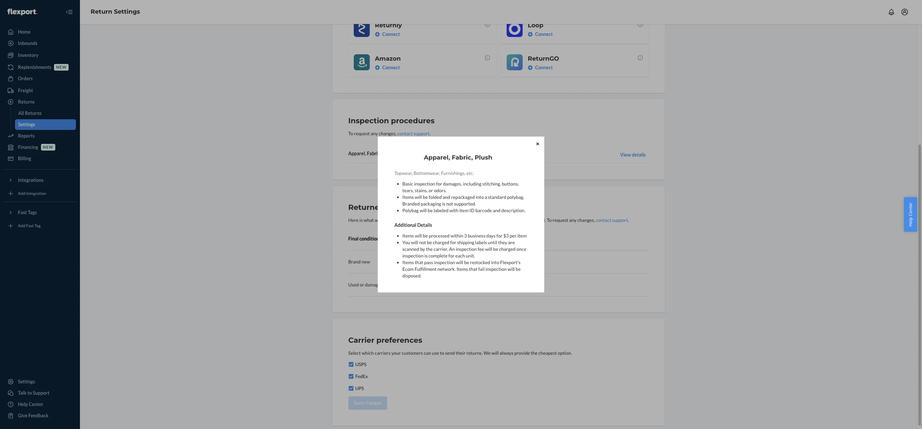 Task type: describe. For each thing, give the bounding box(es) containing it.
flexport's
[[500, 260, 521, 265]]

ecom
[[403, 266, 414, 272]]

items will be processed within 3 business days for $3 per item you will not be charged for shipping labels until they are scanned by the carrier. an inspection fee will be charged once inspection is complete for each unit. items that pass inspection will be restocked into flexport's ecom fulfillment network. items that fail inspection will be disposed.
[[403, 233, 527, 279]]

are
[[508, 240, 515, 245]]

1 horizontal spatial that
[[469, 266, 478, 272]]

disposed.
[[403, 273, 422, 279]]

item inside items will be processed within 3 business days for $3 per item you will not be charged for shipping labels until they are scanned by the carrier. an inspection fee will be charged once inspection is complete for each unit. items that pass inspection will be restocked into flexport's ecom fulfillment network. items that fail inspection will be disposed.
[[518, 233, 527, 239]]

help center button
[[904, 197, 917, 232]]

into inside basic inspection for damages, including stitching, buttons, tears, stains, or odors. items will be folded and repackaged into a standard polybag. branded packaging is not supported. polybag will be labeled with item id barcode and description.
[[476, 194, 484, 200]]

basic
[[403, 181, 413, 187]]

furnishings,
[[441, 170, 466, 176]]

fee
[[478, 246, 484, 252]]

fulfillment
[[415, 266, 437, 272]]

details
[[417, 222, 432, 228]]

will down packaging
[[420, 208, 427, 213]]

network.
[[438, 266, 456, 272]]

for down an
[[449, 253, 455, 259]]

basic inspection for damages, including stitching, buttons, tears, stains, or odors. items will be folded and repackaged into a standard polybag. branded packaging is not supported. polybag will be labeled with item id barcode and description.
[[403, 181, 526, 213]]

for up an
[[450, 240, 456, 245]]

be down until
[[493, 246, 498, 252]]

packaging
[[421, 201, 441, 207]]

they
[[498, 240, 507, 245]]

0 horizontal spatial and
[[443, 194, 450, 200]]

inspection right fail at the right of page
[[486, 266, 507, 272]]

3
[[464, 233, 467, 239]]

days
[[486, 233, 496, 239]]

stains,
[[415, 188, 428, 193]]

will up 'scanned'
[[411, 240, 418, 245]]

each
[[456, 253, 465, 259]]

etc.
[[467, 170, 474, 176]]

you
[[403, 240, 410, 245]]

is inside items will be processed within 3 business days for $3 per item you will not be charged for shipping labels until they are scanned by the carrier. an inspection fee will be charged once inspection is complete for each unit. items that pass inspection will be restocked into flexport's ecom fulfillment network. items that fail inspection will be disposed.
[[425, 253, 428, 259]]

be down the flexport's
[[516, 266, 521, 272]]

will down each
[[456, 260, 463, 265]]

will right fee
[[485, 246, 492, 252]]

polybag
[[403, 208, 419, 213]]

carrier.
[[434, 246, 448, 252]]

tears,
[[403, 188, 414, 193]]

polybag.
[[507, 194, 524, 200]]

stitching,
[[483, 181, 501, 187]]

help
[[908, 217, 914, 227]]

topwear, bottomwear, furnishings, etc.
[[395, 170, 474, 176]]

description.
[[501, 208, 526, 213]]

apparel, fabric, plush dialog
[[378, 137, 544, 293]]

topwear,
[[395, 170, 413, 176]]

inspection inside basic inspection for damages, including stitching, buttons, tears, stains, or odors. items will be folded and repackaged into a standard polybag. branded packaging is not supported. polybag will be labeled with item id barcode and description.
[[414, 181, 435, 187]]

item inside basic inspection for damages, including stitching, buttons, tears, stains, or odors. items will be folded and repackaged into a standard polybag. branded packaging is not supported. polybag will be labeled with item id barcode and description.
[[459, 208, 469, 213]]

fail
[[478, 266, 485, 272]]

branded
[[403, 201, 420, 207]]

within
[[451, 233, 463, 239]]

folded
[[429, 194, 442, 200]]

fabric,
[[452, 154, 473, 161]]

with
[[449, 208, 459, 213]]



Task type: vqa. For each thing, say whether or not it's contained in the screenshot.
Wish fast
no



Task type: locate. For each thing, give the bounding box(es) containing it.
item right per
[[518, 233, 527, 239]]

business
[[468, 233, 485, 239]]

1 vertical spatial and
[[493, 208, 501, 213]]

labeled
[[434, 208, 449, 213]]

pass
[[424, 260, 433, 265]]

shipping
[[457, 240, 474, 245]]

not up with
[[446, 201, 453, 207]]

0 vertical spatial that
[[415, 260, 423, 265]]

1 horizontal spatial item
[[518, 233, 527, 239]]

be down unit.
[[464, 260, 469, 265]]

1 vertical spatial is
[[425, 253, 428, 259]]

0 horizontal spatial charged
[[433, 240, 449, 245]]

0 horizontal spatial into
[[476, 194, 484, 200]]

not inside basic inspection for damages, including stitching, buttons, tears, stains, or odors. items will be folded and repackaged into a standard polybag. branded packaging is not supported. polybag will be labeled with item id barcode and description.
[[446, 201, 453, 207]]

0 vertical spatial is
[[442, 201, 445, 207]]

or
[[429, 188, 433, 193]]

including
[[463, 181, 482, 187]]

be up the
[[427, 240, 432, 245]]

for up odors.
[[436, 181, 442, 187]]

1 vertical spatial item
[[518, 233, 527, 239]]

barcode
[[475, 208, 492, 213]]

into left a
[[476, 194, 484, 200]]

apparel,
[[424, 154, 450, 161]]

scanned
[[403, 246, 419, 252]]

not
[[446, 201, 453, 207], [419, 240, 426, 245]]

item
[[459, 208, 469, 213], [518, 233, 527, 239]]

is up labeled
[[442, 201, 445, 207]]

be down stains,
[[423, 194, 428, 200]]

0 vertical spatial and
[[443, 194, 450, 200]]

and
[[443, 194, 450, 200], [493, 208, 501, 213]]

0 vertical spatial into
[[476, 194, 484, 200]]

0 vertical spatial charged
[[433, 240, 449, 245]]

that up "fulfillment"
[[415, 260, 423, 265]]

charged down are
[[499, 246, 516, 252]]

1 horizontal spatial into
[[491, 260, 499, 265]]

until
[[488, 240, 497, 245]]

for
[[436, 181, 442, 187], [497, 233, 503, 239], [450, 240, 456, 245], [449, 253, 455, 259]]

odors.
[[434, 188, 447, 193]]

unit.
[[466, 253, 475, 259]]

that
[[415, 260, 423, 265], [469, 266, 478, 272]]

that left fail at the right of page
[[469, 266, 478, 272]]

for left $3
[[497, 233, 503, 239]]

inspection
[[414, 181, 435, 187], [456, 246, 477, 252], [403, 253, 424, 259], [434, 260, 455, 265], [486, 266, 507, 272]]

close image
[[536, 142, 539, 146]]

and right barcode
[[493, 208, 501, 213]]

is inside basic inspection for damages, including stitching, buttons, tears, stains, or odors. items will be folded and repackaged into a standard polybag. branded packaging is not supported. polybag will be labeled with item id barcode and description.
[[442, 201, 445, 207]]

inspection up network.
[[434, 260, 455, 265]]

standard
[[488, 194, 506, 200]]

and down odors.
[[443, 194, 450, 200]]

items inside basic inspection for damages, including stitching, buttons, tears, stains, or odors. items will be folded and repackaged into a standard polybag. branded packaging is not supported. polybag will be labeled with item id barcode and description.
[[403, 194, 414, 200]]

labels
[[475, 240, 487, 245]]

1 vertical spatial that
[[469, 266, 478, 272]]

items
[[403, 194, 414, 200], [403, 233, 414, 239], [403, 260, 414, 265], [457, 266, 468, 272]]

damages,
[[443, 181, 462, 187]]

will
[[415, 194, 422, 200], [420, 208, 427, 213], [415, 233, 422, 239], [411, 240, 418, 245], [485, 246, 492, 252], [456, 260, 463, 265], [508, 266, 515, 272]]

0 horizontal spatial is
[[425, 253, 428, 259]]

1 horizontal spatial is
[[442, 201, 445, 207]]

repackaged
[[451, 194, 475, 200]]

items down tears,
[[403, 194, 414, 200]]

buttons,
[[502, 181, 519, 187]]

will down stains,
[[415, 194, 422, 200]]

by
[[420, 246, 425, 252]]

charged
[[433, 240, 449, 245], [499, 246, 516, 252]]

1 vertical spatial not
[[419, 240, 426, 245]]

is up pass
[[425, 253, 428, 259]]

charged up the carrier.
[[433, 240, 449, 245]]

id
[[470, 208, 475, 213]]

additional details
[[395, 222, 432, 228]]

an
[[449, 246, 455, 252]]

center
[[908, 202, 914, 216]]

inspection down shipping on the bottom of page
[[456, 246, 477, 252]]

into
[[476, 194, 484, 200], [491, 260, 499, 265]]

once
[[517, 246, 526, 252]]

1 vertical spatial into
[[491, 260, 499, 265]]

complete
[[429, 253, 448, 259]]

be down details
[[423, 233, 428, 239]]

for inside basic inspection for damages, including stitching, buttons, tears, stains, or odors. items will be folded and repackaged into a standard polybag. branded packaging is not supported. polybag will be labeled with item id barcode and description.
[[436, 181, 442, 187]]

a
[[485, 194, 487, 200]]

1 horizontal spatial not
[[446, 201, 453, 207]]

be down packaging
[[428, 208, 433, 213]]

0 horizontal spatial not
[[419, 240, 426, 245]]

items down each
[[457, 266, 468, 272]]

not inside items will be processed within 3 business days for $3 per item you will not be charged for shipping labels until they are scanned by the carrier. an inspection fee will be charged once inspection is complete for each unit. items that pass inspection will be restocked into flexport's ecom fulfillment network. items that fail inspection will be disposed.
[[419, 240, 426, 245]]

help center
[[908, 202, 914, 227]]

restocked
[[470, 260, 490, 265]]

0 horizontal spatial item
[[459, 208, 469, 213]]

inspection up stains,
[[414, 181, 435, 187]]

into right the restocked
[[491, 260, 499, 265]]

1 horizontal spatial charged
[[499, 246, 516, 252]]

bottomwear,
[[414, 170, 440, 176]]

$3
[[504, 233, 509, 239]]

not up by
[[419, 240, 426, 245]]

items up ecom
[[403, 260, 414, 265]]

1 vertical spatial charged
[[499, 246, 516, 252]]

be
[[423, 194, 428, 200], [428, 208, 433, 213], [423, 233, 428, 239], [427, 240, 432, 245], [493, 246, 498, 252], [464, 260, 469, 265], [516, 266, 521, 272]]

will down the flexport's
[[508, 266, 515, 272]]

processed
[[429, 233, 450, 239]]

additional
[[395, 222, 416, 228]]

0 horizontal spatial that
[[415, 260, 423, 265]]

is
[[442, 201, 445, 207], [425, 253, 428, 259]]

1 horizontal spatial and
[[493, 208, 501, 213]]

per
[[510, 233, 517, 239]]

0 vertical spatial not
[[446, 201, 453, 207]]

item down the supported.
[[459, 208, 469, 213]]

0 vertical spatial item
[[459, 208, 469, 213]]

will down additional details
[[415, 233, 422, 239]]

apparel, fabric, plush
[[424, 154, 492, 161]]

the
[[426, 246, 433, 252]]

inspection down 'scanned'
[[403, 253, 424, 259]]

supported.
[[454, 201, 476, 207]]

into inside items will be processed within 3 business days for $3 per item you will not be charged for shipping labels until they are scanned by the carrier. an inspection fee will be charged once inspection is complete for each unit. items that pass inspection will be restocked into flexport's ecom fulfillment network. items that fail inspection will be disposed.
[[491, 260, 499, 265]]

items up you
[[403, 233, 414, 239]]

plush
[[475, 154, 492, 161]]



